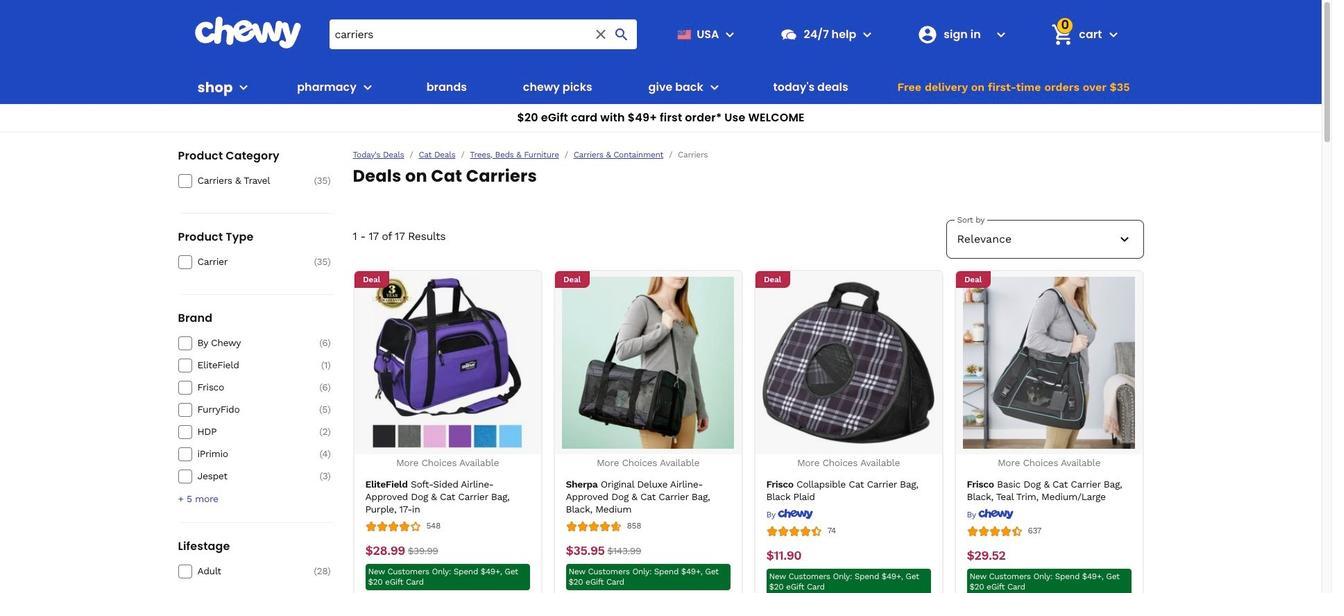 Task type: locate. For each thing, give the bounding box(es) containing it.
account menu image
[[993, 26, 1010, 43]]

frisco basic dog & cat carrier bag, black, teal trim, medium/large image
[[963, 277, 1135, 449]]

frisco collapsible cat carrier bag, black plaid image
[[763, 277, 935, 449]]

1 vertical spatial menu image
[[236, 79, 252, 96]]

1 horizontal spatial chewy image
[[979, 508, 1014, 519]]

chewy home image
[[194, 17, 301, 49]]

submit search image
[[614, 26, 630, 43]]

None text field
[[408, 543, 438, 558], [607, 543, 641, 558], [766, 548, 802, 563], [967, 548, 1006, 563], [408, 543, 438, 558], [607, 543, 641, 558], [766, 548, 802, 563], [967, 548, 1006, 563]]

1 chewy image from the left
[[778, 508, 813, 519]]

menu image up give back menu image
[[722, 26, 739, 43]]

delete search image
[[593, 26, 610, 43]]

1 horizontal spatial menu image
[[722, 26, 739, 43]]

menu image down chewy home image at top left
[[236, 79, 252, 96]]

2 chewy image from the left
[[979, 508, 1014, 519]]

sherpa original deluxe airline-approved dog & cat carrier bag, black, medium image
[[562, 277, 734, 449]]

0 horizontal spatial menu image
[[236, 79, 252, 96]]

chewy image for frisco collapsible cat carrier bag, black plaid image
[[778, 508, 813, 519]]

site banner
[[0, 0, 1322, 133]]

menu image
[[722, 26, 739, 43], [236, 79, 252, 96]]

0 horizontal spatial chewy image
[[778, 508, 813, 519]]

0 vertical spatial menu image
[[722, 26, 739, 43]]

chewy image
[[778, 508, 813, 519], [979, 508, 1014, 519]]

None text field
[[365, 543, 405, 558], [566, 543, 605, 558], [365, 543, 405, 558], [566, 543, 605, 558]]

pharmacy menu image
[[359, 79, 376, 96]]



Task type: describe. For each thing, give the bounding box(es) containing it.
items image
[[1050, 22, 1075, 47]]

chewy image for frisco basic dog & cat carrier bag, black, teal trim, medium/large "image"
[[979, 508, 1014, 519]]

cart menu image
[[1105, 26, 1122, 43]]

chewy support image
[[780, 25, 798, 43]]

give back menu image
[[706, 79, 723, 96]]

elitefield soft-sided airline-approved dog & cat carrier bag, purple, 17-in image
[[362, 277, 534, 449]]

Product search field
[[329, 19, 637, 49]]

help menu image
[[859, 26, 876, 43]]

Search text field
[[329, 19, 637, 49]]



Task type: vqa. For each thing, say whether or not it's contained in the screenshot.
Chewy Home image
yes



